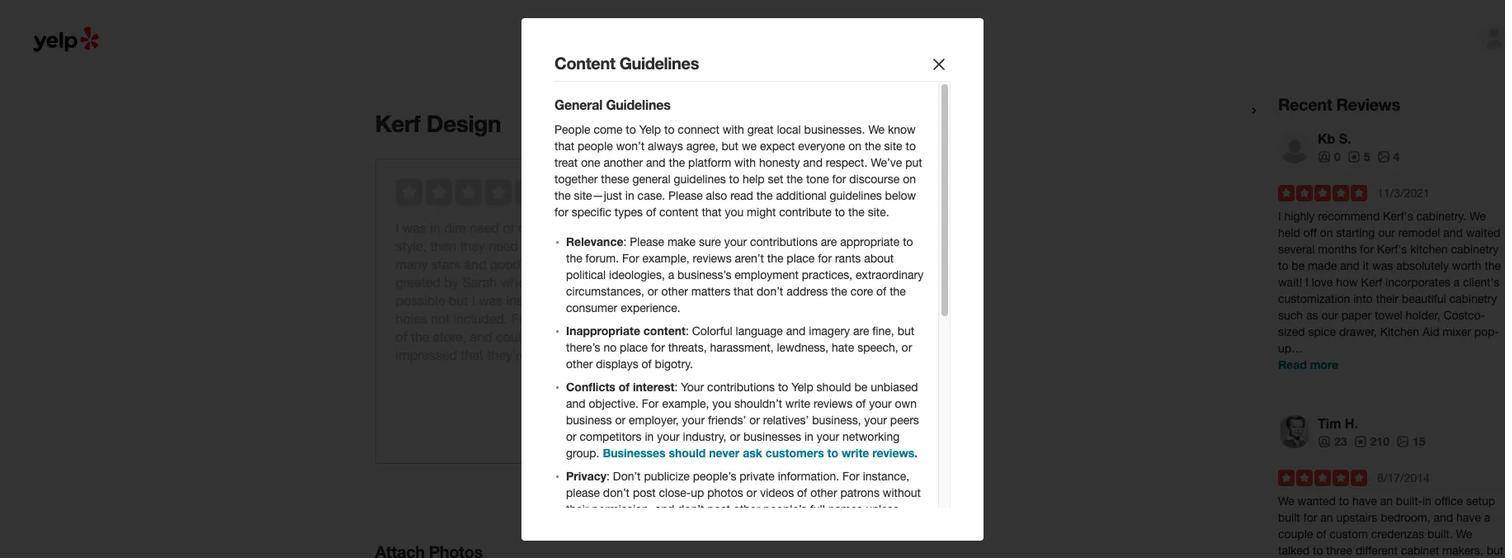 Task type: describe. For each thing, give the bounding box(es) containing it.
to up upstairs
[[1340, 494, 1350, 508]]

rants
[[835, 251, 861, 265]]

content inside the people come to yelp to connect with great local businesses. we know that people won't always agree, but we expect everyone on the site to treat one another and the platform with honesty and respect. we've put together these general guidelines to help set the tone for discourse on the site—just in case. please also read the additional guidelines below for specific types of content that you might contribute to the site.
[[660, 205, 699, 218]]

objective.
[[589, 397, 639, 410]]

design
[[427, 110, 501, 137]]

also
[[706, 189, 727, 202]]

1 vertical spatial kerf's
[[1378, 243, 1408, 256]]

we up makers,
[[1457, 528, 1473, 541]]

great
[[748, 123, 774, 136]]

cabinet
[[1402, 544, 1440, 557]]

one
[[581, 156, 601, 169]]

of inside : please make sure your contributions are appropriate to the forum. for example, reviews aren't the place for rants about political ideologies, a business's employment practices, extraordinary circumstances, or other matters that don't address the core of the consumer experience.
[[877, 284, 887, 298]]

make
[[668, 235, 696, 248]]

0 vertical spatial on
[[849, 139, 862, 152]]

for inside : your contributions to yelp should be unbiased and objective. for example, you shouldn't write reviews of your own business or employer, your friends' or relatives' business, your peers or competitors in your industry, or businesses in your networking group.
[[642, 397, 659, 410]]

and left it
[[1341, 259, 1360, 272]]

of up objective.
[[619, 379, 630, 393]]

business,
[[812, 413, 862, 426]]

2 horizontal spatial our
[[1379, 226, 1396, 239]]

to inside : your contributions to yelp should be unbiased and objective. for example, you shouldn't write reviews of your own business or employer, your friends' or relatives' business, your peers or competitors in your industry, or businesses in your networking group.
[[778, 380, 789, 393]]

general
[[555, 96, 603, 112]]

yelp inside : your contributions to yelp should be unbiased and objective. for example, you shouldn't write reviews of your own business or employer, your friends' or relatives' business, your peers or competitors in your industry, or businesses in your networking group.
[[792, 380, 814, 393]]

these
[[601, 172, 629, 185]]

setup
[[1467, 494, 1496, 508]]

months
[[1319, 243, 1357, 256]]

and inside : your contributions to yelp should be unbiased and objective. for example, you shouldn't write reviews of your own business or employer, your friends' or relatives' business, your peers or competitors in your industry, or businesses in your networking group.
[[566, 397, 586, 410]]

11/3/2021
[[1378, 187, 1430, 200]]

16 friends v2 image for kb s.
[[1318, 150, 1332, 163]]

to up always
[[665, 123, 675, 136]]

worth
[[1453, 259, 1482, 272]]

on inside 'i highly recommend kerf's cabinetry. we held off on starting our remodel and waited several months for kerf's kitchen cabinetry to be made and it was absolutely worth the wait! i love how kerf incorporates a client's customization into their beautiful cabinetry such as our paper towel holder, costco- sized spice drawer, kitchen aid mixer pop- up…'
[[1321, 226, 1334, 239]]

h.
[[1345, 415, 1359, 431]]

won't
[[616, 139, 645, 152]]

please inside : please make sure your contributions are appropriate to the forum. for example, reviews aren't the place for rants about political ideologies, a business's employment practices, extraordinary circumstances, or other matters that don't address the core of the consumer experience.
[[630, 235, 665, 248]]

businesses should never ask customers to write reviews.
[[603, 445, 918, 459]]

sure
[[699, 235, 721, 248]]

0 vertical spatial an
[[1381, 494, 1393, 508]]

the left site.
[[849, 205, 865, 218]]

peers
[[891, 413, 920, 426]]

to left three
[[1313, 544, 1324, 557]]

or up group. at left bottom
[[566, 430, 577, 443]]

bedroom,
[[1381, 511, 1431, 524]]

the left "site"
[[865, 139, 881, 152]]

to up put
[[906, 139, 916, 152]]

built-
[[1397, 494, 1423, 508]]

reviews element for h.
[[1354, 433, 1390, 450]]

to up 'won't'
[[626, 123, 636, 136]]

0 vertical spatial cabinetry
[[1452, 243, 1499, 256]]

friends element for kb
[[1318, 149, 1341, 165]]

shouldn't
[[735, 397, 783, 410]]

select
[[551, 187, 583, 201]]

the up the political
[[566, 251, 583, 265]]

speech,
[[858, 341, 899, 354]]

your up networking
[[865, 413, 887, 426]]

the down always
[[669, 156, 685, 169]]

the down extraordinary on the right
[[890, 284, 906, 298]]

your down employer,
[[657, 430, 680, 443]]

the down practices,
[[831, 284, 848, 298]]

or inside : colorful language and imagery are fine, but there's no place for threats, harassment, lewdness, hate speech, or other displays of bigotry.
[[902, 341, 912, 354]]

for inside : colorful language and imagery are fine, but there's no place for threats, harassment, lewdness, hate speech, or other displays of bigotry.
[[651, 341, 665, 354]]

1 vertical spatial cabinetry
[[1450, 292, 1498, 305]]

industry,
[[683, 430, 727, 443]]

colorful
[[692, 324, 733, 337]]

23
[[1335, 434, 1348, 448]]

0 vertical spatial kerf
[[375, 110, 421, 137]]

for down respect.
[[833, 172, 847, 185]]

put
[[906, 156, 923, 169]]

a inside : please make sure your contributions are appropriate to the forum. for example, reviews aren't the place for rants about political ideologies, a business's employment practices, extraordinary circumstances, or other matters that don't address the core of the consumer experience.
[[668, 268, 675, 281]]

conflicts
[[566, 379, 616, 393]]

are inside : colorful language and imagery are fine, but there's no place for threats, harassment, lewdness, hate speech, or other displays of bigotry.
[[854, 324, 870, 337]]

are inside : please make sure your contributions are appropriate to the forum. for example, reviews aren't the place for rants about political ideologies, a business's employment practices, extraordinary circumstances, or other matters that don't address the core of the consumer experience.
[[821, 235, 837, 248]]

built.
[[1428, 528, 1453, 541]]

political
[[566, 268, 606, 281]]

never
[[709, 445, 740, 459]]

other inside : colorful language and imagery are fine, but there's no place for threats, harassment, lewdness, hate speech, or other displays of bigotry.
[[566, 357, 593, 370]]

waited
[[1467, 226, 1501, 239]]

16 friends v2 image for tim h.
[[1318, 435, 1332, 448]]

the up additional in the right top of the page
[[787, 172, 803, 185]]

16 review v2 image for kb s.
[[1348, 150, 1361, 163]]

aren't
[[735, 251, 764, 265]]

several
[[1279, 243, 1315, 256]]

beautiful
[[1402, 292, 1447, 305]]

office
[[1435, 494, 1464, 508]]

16 photos v2 image for kb s.
[[1377, 150, 1391, 163]]

language
[[736, 324, 783, 337]]

we've
[[871, 156, 903, 169]]

reviews inside : your contributions to yelp should be unbiased and objective. for example, you shouldn't write reviews of your own business or employer, your friends' or relatives' business, your peers or competitors in your industry, or businesses in your networking group.
[[814, 397, 853, 410]]

platform
[[689, 156, 732, 169]]

threats,
[[668, 341, 707, 354]]

close image
[[930, 54, 949, 74]]

costco-
[[1444, 309, 1486, 322]]

1 vertical spatial an
[[1321, 511, 1334, 524]]

0 vertical spatial kerf's
[[1384, 210, 1414, 223]]

review
[[796, 116, 832, 130]]

we wanted to have an built-in office setup built for an upstairs bedroom, and have a couple of custom credenzas built. we talked to three different cabinet makers, 
[[1279, 494, 1504, 558]]

specific
[[572, 205, 612, 218]]

or down friends'
[[730, 430, 741, 443]]

another
[[604, 156, 643, 169]]

kb s.
[[1318, 130, 1352, 146]]

other inside : please make sure your contributions are appropriate to the forum. for example, reviews aren't the place for rants about political ideologies, a business's employment practices, extraordinary circumstances, or other matters that don't address the core of the consumer experience.
[[662, 284, 688, 298]]

you inside : your contributions to yelp should be unbiased and objective. for example, you shouldn't write reviews of your own business or employer, your friends' or relatives' business, your peers or competitors in your industry, or businesses in your networking group.
[[713, 397, 732, 410]]

reviews inside : please make sure your contributions are appropriate to the forum. for example, reviews aren't the place for rants about political ideologies, a business's employment practices, extraordinary circumstances, or other matters that don't address the core of the consumer experience.
[[693, 251, 732, 265]]

16 review v2 image for tim h.
[[1354, 435, 1368, 448]]

employment
[[735, 268, 799, 281]]

upstairs
[[1337, 511, 1378, 524]]

kitchen
[[1381, 325, 1420, 338]]

inappropriate
[[566, 323, 641, 337]]

for down 'select'
[[555, 205, 569, 218]]

agree,
[[687, 139, 719, 152]]

2 vertical spatial guidelines
[[830, 189, 882, 202]]

and up general at the left top of page
[[646, 156, 666, 169]]

unbiased
[[871, 380, 918, 393]]

place inside : colorful language and imagery are fine, but there's no place for threats, harassment, lewdness, hate speech, or other displays of bigotry.
[[620, 341, 648, 354]]

photos element for kb s.
[[1377, 149, 1400, 165]]

was
[[1373, 259, 1394, 272]]

to right contribute
[[835, 205, 845, 218]]

recent reviews
[[1279, 94, 1401, 114]]

towel
[[1375, 309, 1403, 322]]

below
[[885, 189, 917, 202]]

kerf inside 'i highly recommend kerf's cabinetry. we held off on starting our remodel and waited several months for kerf's kitchen cabinetry to be made and it was absolutely worth the wait! i love how kerf incorporates a client's customization into their beautiful cabinetry such as our paper towel holder, costco- sized spice drawer, kitchen aid mixer pop- up…'
[[1362, 276, 1383, 289]]

together
[[555, 172, 598, 185]]

and inside : colorful language and imagery are fine, but there's no place for threats, harassment, lewdness, hate speech, or other displays of bigotry.
[[787, 324, 806, 337]]

absolutely
[[1397, 259, 1450, 272]]

ask
[[743, 445, 763, 459]]

your down unbiased
[[869, 397, 892, 410]]

0 vertical spatial guidelines
[[835, 116, 891, 130]]

in inside the people come to yelp to connect with great local businesses. we know that people won't always agree, but we expect everyone on the site to treat one another and the platform with honesty and respect. we've put together these general guidelines to help set the tone for discourse on the site—just in case. please also read the additional guidelines below for specific types of content that you might contribute to the site.
[[626, 189, 635, 202]]

0 horizontal spatial should
[[669, 445, 706, 459]]

friends element for tim
[[1318, 433, 1348, 450]]

a inside 'i highly recommend kerf's cabinetry. we held off on starting our remodel and waited several months for kerf's kitchen cabinetry to be made and it was absolutely worth the wait! i love how kerf incorporates a client's customization into their beautiful cabinetry such as our paper towel holder, costco- sized spice drawer, kitchen aid mixer pop- up…'
[[1454, 276, 1460, 289]]

guidelines for general guidelines
[[606, 96, 671, 112]]

: for relevance
[[624, 235, 627, 248]]

0 vertical spatial with
[[723, 123, 744, 136]]

: for conflicts of interest
[[675, 380, 678, 393]]

210
[[1371, 434, 1390, 448]]

or down objective.
[[615, 413, 626, 426]]

s.
[[1340, 130, 1352, 146]]

into
[[1354, 292, 1373, 305]]

conflicts of interest
[[566, 379, 675, 393]]

to down business,
[[828, 445, 839, 459]]

displays
[[596, 357, 639, 370]]

business
[[566, 413, 612, 426]]

your down business,
[[817, 430, 840, 443]]

recommend
[[1319, 210, 1380, 223]]

mixer
[[1443, 325, 1472, 338]]

contributions inside : your contributions to yelp should be unbiased and objective. for example, you shouldn't write reviews of your own business or employer, your friends' or relatives' business, your peers or competitors in your industry, or businesses in your networking group.
[[708, 380, 775, 393]]

tone
[[806, 172, 829, 185]]

there's
[[566, 341, 601, 354]]

pop-
[[1475, 325, 1500, 338]]

types
[[615, 205, 643, 218]]

should inside : your contributions to yelp should be unbiased and objective. for example, you shouldn't write reviews of your own business or employer, your friends' or relatives' business, your peers or competitors in your industry, or businesses in your networking group.
[[817, 380, 852, 393]]

yelp inside the people come to yelp to connect with great local businesses. we know that people won't always agree, but we expect everyone on the site to treat one another and the platform with honesty and respect. we've put together these general guidelines to help set the tone for discourse on the site—just in case. please also read the additional guidelines below for specific types of content that you might contribute to the site.
[[640, 123, 661, 136]]

example, inside : please make sure your contributions are appropriate to the forum. for example, reviews aren't the place for rants about political ideologies, a business's employment practices, extraordinary circumstances, or other matters that don't address the core of the consumer experience.
[[643, 251, 690, 265]]

or down shouldn't
[[750, 413, 760, 426]]

inappropriate content
[[566, 323, 686, 337]]

their
[[1377, 292, 1399, 305]]

and down the cabinetry.
[[1444, 226, 1464, 239]]

client's
[[1464, 276, 1500, 289]]

photos element for tim h.
[[1397, 433, 1426, 450]]

be inside 'i highly recommend kerf's cabinetry. we held off on starting our remodel and waited several months for kerf's kitchen cabinetry to be made and it was absolutely worth the wait! i love how kerf incorporates a client's customization into their beautiful cabinetry such as our paper towel holder, costco- sized spice drawer, kitchen aid mixer pop- up…'
[[1292, 259, 1305, 272]]

different
[[1356, 544, 1398, 557]]



Task type: vqa. For each thing, say whether or not it's contained in the screenshot.
own
yes



Task type: locate. For each thing, give the bounding box(es) containing it.
rating element
[[396, 179, 541, 206]]

photos element right 5
[[1377, 149, 1400, 165]]

credenzas
[[1372, 528, 1425, 541]]

for inside 'i highly recommend kerf's cabinetry. we held off on starting our remodel and waited several months for kerf's kitchen cabinetry to be made and it was absolutely worth the wait! i love how kerf incorporates a client's customization into their beautiful cabinetry such as our paper towel holder, costco- sized spice drawer, kitchen aid mixer pop- up…'
[[1361, 243, 1374, 256]]

reviews.
[[873, 445, 918, 459]]

5 star rating image for tim h.
[[1279, 470, 1368, 486]]

content
[[660, 205, 699, 218], [644, 323, 686, 337]]

16 friends v2 image left 23
[[1318, 435, 1332, 448]]

close sidebar icon image
[[1248, 104, 1261, 117], [1248, 104, 1261, 117]]

people come to yelp to connect with great local businesses. we know that people won't always agree, but we expect everyone on the site to treat one another and the platform with honesty and respect. we've put together these general guidelines to help set the tone for discourse on the site—just in case. please also read the additional guidelines below for specific types of content that you might contribute to the site.
[[555, 123, 923, 218]]

for down wanted
[[1304, 511, 1318, 524]]

16 photos v2 image left 15
[[1397, 435, 1410, 448]]

1 vertical spatial that
[[702, 205, 722, 218]]

and up lewdness, on the bottom right of page
[[787, 324, 806, 337]]

: please make sure your contributions are appropriate to the forum. for example, reviews aren't the place for rants about political ideologies, a business's employment practices, extraordinary circumstances, or other matters that don't address the core of the consumer experience.
[[566, 235, 924, 314]]

we up "site"
[[869, 123, 885, 136]]

photos element containing 4
[[1377, 149, 1400, 165]]

1 vertical spatial example,
[[662, 397, 710, 410]]

made
[[1308, 259, 1338, 272]]

for inside we wanted to have an built-in office setup built for an upstairs bedroom, and have a couple of custom credenzas built. we talked to three different cabinet makers,
[[1304, 511, 1318, 524]]

0 horizontal spatial on
[[849, 139, 862, 152]]

2 horizontal spatial a
[[1485, 511, 1491, 524]]

an left built-
[[1381, 494, 1393, 508]]

bigotry.
[[655, 357, 693, 370]]

friends element containing 0
[[1318, 149, 1341, 165]]

1 horizontal spatial an
[[1381, 494, 1393, 508]]

0 vertical spatial but
[[722, 139, 739, 152]]

1 horizontal spatial i
[[1306, 276, 1309, 289]]

it
[[1364, 259, 1370, 272]]

please inside the people come to yelp to connect with great local businesses. we know that people won't always agree, but we expect everyone on the site to treat one another and the platform with honesty and respect. we've put together these general guidelines to help set the tone for discourse on the site—just in case. please also read the additional guidelines below for specific types of content that you might contribute to the site.
[[669, 189, 703, 202]]

0 horizontal spatial write
[[786, 397, 811, 410]]

contributions down contribute
[[750, 235, 818, 248]]

our up expect
[[774, 116, 793, 130]]

cabinetry.
[[1417, 210, 1467, 223]]

that down also
[[702, 205, 722, 218]]

please left also
[[669, 189, 703, 202]]

that left don't
[[734, 284, 754, 298]]

1 horizontal spatial 16 photos v2 image
[[1397, 435, 1410, 448]]

or right speech, at the right bottom of page
[[902, 341, 912, 354]]

guidelines down platform
[[674, 172, 726, 185]]

1 horizontal spatial but
[[898, 324, 915, 337]]

to up the read
[[729, 172, 740, 185]]

1 horizontal spatial please
[[669, 189, 703, 202]]

0 horizontal spatial are
[[821, 235, 837, 248]]

love
[[1312, 276, 1334, 289]]

we up "built"
[[1279, 494, 1295, 508]]

2 friends element from the top
[[1318, 433, 1348, 450]]

are left fine,
[[854, 324, 870, 337]]

0 vertical spatial reviews element
[[1348, 149, 1371, 165]]

the down together
[[555, 189, 571, 202]]

1 vertical spatial you
[[713, 397, 732, 410]]

site
[[885, 139, 903, 152]]

1 friends element from the top
[[1318, 149, 1341, 165]]

to up shouldn't
[[778, 380, 789, 393]]

of inside we wanted to have an built-in office setup built for an upstairs bedroom, and have a couple of custom credenzas built. we talked to three different cabinet makers,
[[1317, 528, 1327, 541]]

an
[[1381, 494, 1393, 508], [1321, 511, 1334, 524]]

in up types
[[626, 189, 635, 202]]

and up tone
[[804, 156, 823, 169]]

an down wanted
[[1321, 511, 1334, 524]]

5
[[1364, 149, 1371, 163]]

the up might
[[757, 189, 773, 202]]

friends element containing 23
[[1318, 433, 1348, 450]]

a inside we wanted to have an built-in office setup built for an upstairs bedroom, and have a couple of custom credenzas built. we talked to three different cabinet makers,
[[1485, 511, 1491, 524]]

16 photos v2 image
[[1377, 150, 1391, 163], [1397, 435, 1410, 448]]

2 5 star rating image from the top
[[1279, 470, 1368, 486]]

for inside : please make sure your contributions are appropriate to the forum. for example, reviews aren't the place for rants about political ideologies, a business's employment practices, extraordinary circumstances, or other matters that don't address the core of the consumer experience.
[[818, 251, 832, 265]]

reviews
[[1337, 94, 1401, 114]]

contributions up shouldn't
[[708, 380, 775, 393]]

2 vertical spatial :
[[675, 380, 678, 393]]

0 horizontal spatial be
[[855, 380, 868, 393]]

: inside : your contributions to yelp should be unbiased and objective. for example, you shouldn't write reviews of your own business or employer, your friends' or relatives' business, your peers or competitors in your industry, or businesses in your networking group.
[[675, 380, 678, 393]]

friends element
[[1318, 149, 1341, 165], [1318, 433, 1348, 450]]

drawer,
[[1340, 325, 1378, 338]]

None radio
[[396, 179, 422, 206], [426, 179, 452, 206], [455, 179, 482, 206], [485, 179, 511, 206], [396, 179, 422, 206], [426, 179, 452, 206], [455, 179, 482, 206], [485, 179, 511, 206]]

0 vertical spatial 16 review v2 image
[[1348, 150, 1361, 163]]

we inside the people come to yelp to connect with great local businesses. we know that people won't always agree, but we expect everyone on the site to treat one another and the platform with honesty and respect. we've put together these general guidelines to help set the tone for discourse on the site—just in case. please also read the additional guidelines below for specific types of content that you might contribute to the site.
[[869, 123, 885, 136]]

friends element down tim
[[1318, 433, 1348, 450]]

1 horizontal spatial other
[[662, 284, 688, 298]]

site.
[[868, 205, 890, 218]]

should down industry,
[[669, 445, 706, 459]]

2 vertical spatial our
[[1322, 309, 1339, 322]]

: down types
[[624, 235, 627, 248]]

in up customers
[[805, 430, 814, 443]]

1 vertical spatial on
[[903, 172, 916, 185]]

1 vertical spatial our
[[1379, 226, 1396, 239]]

1 horizontal spatial write
[[842, 445, 870, 459]]

1 vertical spatial photos element
[[1397, 433, 1426, 450]]

kerf left design at the top
[[375, 110, 421, 137]]

0 vertical spatial our
[[774, 116, 793, 130]]

example, inside : your contributions to yelp should be unbiased and objective. for example, you shouldn't write reviews of your own business or employer, your friends' or relatives' business, your peers or competitors in your industry, or businesses in your networking group.
[[662, 397, 710, 410]]

0 horizontal spatial reviews
[[693, 251, 732, 265]]

0 vertical spatial you
[[725, 205, 744, 218]]

of inside : colorful language and imagery are fine, but there's no place for threats, harassment, lewdness, hate speech, or other displays of bigotry.
[[642, 357, 652, 370]]

place inside : please make sure your contributions are appropriate to the forum. for example, reviews aren't the place for rants about political ideologies, a business's employment practices, extraordinary circumstances, or other matters that don't address the core of the consumer experience.
[[787, 251, 815, 265]]

other down there's
[[566, 357, 593, 370]]

guidelines up "site"
[[835, 116, 891, 130]]

2 horizontal spatial that
[[734, 284, 754, 298]]

0 vertical spatial 5 star rating image
[[1279, 185, 1368, 201]]

photos element containing 15
[[1397, 433, 1426, 450]]

own
[[895, 397, 917, 410]]

1 horizontal spatial yelp
[[792, 380, 814, 393]]

16 friends v2 image left 0 on the top right of the page
[[1318, 150, 1332, 163]]

place up practices,
[[787, 251, 815, 265]]

1 horizontal spatial our
[[1322, 309, 1339, 322]]

1 vertical spatial 16 review v2 image
[[1354, 435, 1368, 448]]

our right starting
[[1379, 226, 1396, 239]]

but inside the people come to yelp to connect with great local businesses. we know that people won't always agree, but we expect everyone on the site to treat one another and the platform with honesty and respect. we've put together these general guidelines to help set the tone for discourse on the site—just in case. please also read the additional guidelines below for specific types of content that you might contribute to the site.
[[722, 139, 739, 152]]

tim h.
[[1318, 415, 1359, 431]]

but
[[722, 139, 739, 152], [898, 324, 915, 337]]

i highly recommend kerf's cabinetry. we held off on starting our remodel and waited several months for kerf's kitchen cabinetry to be made and it was absolutely worth the wait! i love how kerf incorporates a client's customization into their beautiful cabinetry such as our paper towel holder, costco- sized spice drawer, kitchen aid mixer pop- up…
[[1279, 210, 1502, 355]]

1 horizontal spatial a
[[1454, 276, 1460, 289]]

spice
[[1309, 325, 1337, 338]]

harassment,
[[710, 341, 774, 354]]

but right fine,
[[898, 324, 915, 337]]

0 horizontal spatial place
[[620, 341, 648, 354]]

other up experience.
[[662, 284, 688, 298]]

0 vertical spatial write
[[786, 397, 811, 410]]

up…
[[1279, 342, 1304, 355]]

16 review v2 image left 210
[[1354, 435, 1368, 448]]

general
[[633, 172, 671, 185]]

1 5 star rating image from the top
[[1279, 185, 1368, 201]]

on
[[849, 139, 862, 152], [903, 172, 916, 185], [1321, 226, 1334, 239]]

1 horizontal spatial have
[[1457, 511, 1482, 524]]

1 vertical spatial guidelines
[[674, 172, 726, 185]]

0 vertical spatial that
[[555, 139, 575, 152]]

1 horizontal spatial should
[[817, 380, 852, 393]]

reviews element containing 210
[[1354, 433, 1390, 450]]

don't
[[757, 284, 784, 298]]

0 horizontal spatial 16 photos v2 image
[[1377, 150, 1391, 163]]

a left business's on the left of the page
[[668, 268, 675, 281]]

cabinetry
[[1452, 243, 1499, 256], [1450, 292, 1498, 305]]

be down several
[[1292, 259, 1305, 272]]

0 vertical spatial guidelines
[[620, 52, 699, 72]]

yelp up always
[[640, 123, 661, 136]]

that
[[555, 139, 575, 152], [702, 205, 722, 218], [734, 284, 754, 298]]

to inside : please make sure your contributions are appropriate to the forum. for example, reviews aren't the place for rants about political ideologies, a business's employment practices, extraordinary circumstances, or other matters that don't address the core of the consumer experience.
[[903, 235, 914, 248]]

0 vertical spatial yelp
[[640, 123, 661, 136]]

: inside : please make sure your contributions are appropriate to the forum. for example, reviews aren't the place for rants about political ideologies, a business's employment practices, extraordinary circumstances, or other matters that don't address the core of the consumer experience.
[[624, 235, 627, 248]]

reviews element right 0 on the top right of the page
[[1348, 149, 1371, 165]]

are up rants at the right
[[821, 235, 837, 248]]

guidelines up general guidelines
[[620, 52, 699, 72]]

please up the ideologies,
[[630, 235, 665, 248]]

None radio
[[515, 179, 541, 206]]

kerf
[[375, 110, 421, 137], [1362, 276, 1383, 289]]

people
[[555, 123, 591, 136]]

1 vertical spatial be
[[855, 380, 868, 393]]

starting
[[1337, 226, 1376, 239]]

photos element right 210
[[1397, 433, 1426, 450]]

1 vertical spatial should
[[669, 445, 706, 459]]

15
[[1413, 434, 1426, 448]]

2 vertical spatial on
[[1321, 226, 1334, 239]]

or inside : please make sure your contributions are appropriate to the forum. for example, reviews aren't the place for rants about political ideologies, a business's employment practices, extraordinary circumstances, or other matters that don't address the core of the consumer experience.
[[648, 284, 658, 298]]

your up specific
[[587, 187, 609, 201]]

: inside : colorful language and imagery are fine, but there's no place for threats, harassment, lewdness, hate speech, or other displays of bigotry.
[[686, 324, 689, 337]]

2 16 friends v2 image from the top
[[1318, 435, 1332, 448]]

1 vertical spatial for
[[642, 397, 659, 410]]

guidelines for content guidelines
[[620, 52, 699, 72]]

photo of tim h. image
[[1279, 415, 1312, 448]]

0 vertical spatial should
[[817, 380, 852, 393]]

0 vertical spatial i
[[1279, 210, 1282, 223]]

matters
[[692, 284, 731, 298]]

for up employer,
[[642, 397, 659, 410]]

0 horizontal spatial kerf
[[375, 110, 421, 137]]

of inside the people come to yelp to connect with great local businesses. we know that people won't always agree, but we expect everyone on the site to treat one another and the platform with honesty and respect. we've put together these general guidelines to help set the tone for discourse on the site—just in case. please also read the additional guidelines below for specific types of content that you might contribute to the site.
[[646, 205, 656, 218]]

write inside : your contributions to yelp should be unbiased and objective. for example, you shouldn't write reviews of your own business or employer, your friends' or relatives' business, your peers or competitors in your industry, or businesses in your networking group.
[[786, 397, 811, 410]]

guidelines
[[620, 52, 699, 72], [606, 96, 671, 112]]

0 vertical spatial have
[[1353, 494, 1378, 508]]

1 vertical spatial i
[[1306, 276, 1309, 289]]

reviews element
[[1348, 149, 1371, 165], [1354, 433, 1390, 450]]

16 review v2 image
[[1348, 150, 1361, 163], [1354, 435, 1368, 448]]

5 star rating image up highly
[[1279, 185, 1368, 201]]

2 horizontal spatial on
[[1321, 226, 1334, 239]]

0 vertical spatial :
[[624, 235, 627, 248]]

how
[[1337, 276, 1359, 289]]

reviews element for s.
[[1348, 149, 1371, 165]]

1 vertical spatial place
[[620, 341, 648, 354]]

be left unbiased
[[855, 380, 868, 393]]

and inside we wanted to have an built-in office setup built for an upstairs bedroom, and have a couple of custom credenzas built. we talked to three different cabinet makers,
[[1434, 511, 1454, 524]]

1 16 friends v2 image from the top
[[1318, 150, 1332, 163]]

1 vertical spatial 16 friends v2 image
[[1318, 435, 1332, 448]]

in inside we wanted to have an built-in office setup built for an upstairs bedroom, and have a couple of custom credenzas built. we talked to three different cabinet makers,
[[1423, 494, 1432, 508]]

a down setup
[[1485, 511, 1491, 524]]

16 review v2 image left 5
[[1348, 150, 1361, 163]]

0 vertical spatial reviews
[[693, 251, 732, 265]]

practices,
[[802, 268, 853, 281]]

1 horizontal spatial that
[[702, 205, 722, 218]]

reviews element containing 5
[[1348, 149, 1371, 165]]

business's
[[678, 268, 732, 281]]

0 horizontal spatial that
[[555, 139, 575, 152]]

of down case.
[[646, 205, 656, 218]]

have up upstairs
[[1353, 494, 1378, 508]]

content down experience.
[[644, 323, 686, 337]]

three
[[1327, 544, 1353, 557]]

2 horizontal spatial :
[[686, 324, 689, 337]]

you inside the people come to yelp to connect with great local businesses. we know that people won't always agree, but we expect everyone on the site to treat one another and the platform with honesty and respect. we've put together these general guidelines to help set the tone for discourse on the site—just in case. please also read the additional guidelines below for specific types of content that you might contribute to the site.
[[725, 205, 744, 218]]

of up business,
[[856, 397, 866, 410]]

1 vertical spatial :
[[686, 324, 689, 337]]

or up experience.
[[648, 284, 658, 298]]

to inside 'i highly recommend kerf's cabinetry. we held off on starting our remodel and waited several months for kerf's kitchen cabinetry to be made and it was absolutely worth the wait! i love how kerf incorporates a client's customization into their beautiful cabinetry such as our paper towel holder, costco- sized spice drawer, kitchen aid mixer pop- up…'
[[1279, 259, 1289, 272]]

kerf design
[[375, 110, 501, 137]]

2 vertical spatial that
[[734, 284, 754, 298]]

kerf's down 11/3/2021
[[1384, 210, 1414, 223]]

1 vertical spatial other
[[566, 357, 593, 370]]

16 friends v2 image
[[1318, 150, 1332, 163], [1318, 435, 1332, 448]]

for inside : please make sure your contributions are appropriate to the forum. for example, reviews aren't the place for rants about political ideologies, a business's employment practices, extraordinary circumstances, or other matters that don't address the core of the consumer experience.
[[622, 251, 640, 265]]

16 photos v2 image for tim h.
[[1397, 435, 1410, 448]]

competitors
[[580, 430, 642, 443]]

honesty
[[759, 156, 800, 169]]

: up threats,
[[686, 324, 689, 337]]

0 vertical spatial 16 photos v2 image
[[1377, 150, 1391, 163]]

off
[[1304, 226, 1317, 239]]

0 vertical spatial contributions
[[750, 235, 818, 248]]

to up wait!
[[1279, 259, 1289, 272]]

on down put
[[903, 172, 916, 185]]

0 horizontal spatial yelp
[[640, 123, 661, 136]]

1 vertical spatial contributions
[[708, 380, 775, 393]]

0 vertical spatial place
[[787, 251, 815, 265]]

0 vertical spatial example,
[[643, 251, 690, 265]]

remodel
[[1399, 226, 1441, 239]]

to up extraordinary on the right
[[903, 235, 914, 248]]

be inside : your contributions to yelp should be unbiased and objective. for example, you shouldn't write reviews of your own business or employer, your friends' or relatives' business, your peers or competitors in your industry, or businesses in your networking group.
[[855, 380, 868, 393]]

: colorful language and imagery are fine, but there's no place for threats, harassment, lewdness, hate speech, or other displays of bigotry.
[[566, 324, 915, 370]]

1 vertical spatial content
[[644, 323, 686, 337]]

None text field
[[396, 219, 871, 237]]

such
[[1279, 309, 1304, 322]]

reviews up business,
[[814, 397, 853, 410]]

photo of kb s. image
[[1279, 130, 1312, 163]]

of inside : your contributions to yelp should be unbiased and objective. for example, you shouldn't write reviews of your own business or employer, your friends' or relatives' business, your peers or competitors in your industry, or businesses in your networking group.
[[856, 397, 866, 410]]

your up aren't
[[725, 235, 747, 248]]

write down networking
[[842, 445, 870, 459]]

a down worth
[[1454, 276, 1460, 289]]

0 horizontal spatial i
[[1279, 210, 1282, 223]]

highly
[[1285, 210, 1315, 223]]

0 vertical spatial are
[[821, 235, 837, 248]]

kerf's up "was"
[[1378, 243, 1408, 256]]

no
[[604, 341, 617, 354]]

the inside 'i highly recommend kerf's cabinetry. we held off on starting our remodel and waited several months for kerf's kitchen cabinetry to be made and it was absolutely worth the wait! i love how kerf incorporates a client's customization into their beautiful cabinetry such as our paper towel holder, costco- sized spice drawer, kitchen aid mixer pop- up…'
[[1485, 259, 1502, 272]]

photos element
[[1377, 149, 1400, 165], [1397, 433, 1426, 450]]

contributions inside : please make sure your contributions are appropriate to the forum. for example, reviews aren't the place for rants about political ideologies, a business's employment practices, extraordinary circumstances, or other matters that don't address the core of the consumer experience.
[[750, 235, 818, 248]]

that inside : please make sure your contributions are appropriate to the forum. for example, reviews aren't the place for rants about political ideologies, a business's employment practices, extraordinary circumstances, or other matters that don't address the core of the consumer experience.
[[734, 284, 754, 298]]

1 horizontal spatial reviews
[[814, 397, 853, 410]]

guidelines up come
[[606, 96, 671, 112]]

customization
[[1279, 292, 1351, 305]]

1 horizontal spatial kerf
[[1362, 276, 1383, 289]]

paper
[[1342, 309, 1372, 322]]

:
[[624, 235, 627, 248], [686, 324, 689, 337], [675, 380, 678, 393]]

1 vertical spatial friends element
[[1318, 433, 1348, 450]]

with
[[723, 123, 744, 136], [735, 156, 756, 169]]

1 horizontal spatial are
[[854, 324, 870, 337]]

with up we
[[723, 123, 744, 136]]

read
[[731, 189, 754, 202]]

: for inappropriate content
[[686, 324, 689, 337]]

address
[[787, 284, 828, 298]]

1 vertical spatial yelp
[[792, 380, 814, 393]]

read
[[742, 116, 771, 130]]

content guidelines
[[555, 52, 699, 72]]

1 horizontal spatial :
[[675, 380, 678, 393]]

on right off at the top of page
[[1321, 226, 1334, 239]]

of down extraordinary on the right
[[877, 284, 887, 298]]

example, down your
[[662, 397, 710, 410]]

1 vertical spatial reviews
[[814, 397, 853, 410]]

businesses.
[[805, 123, 866, 136]]

we up waited on the top right
[[1470, 210, 1487, 223]]

kerf's
[[1384, 210, 1414, 223], [1378, 243, 1408, 256]]

employer,
[[629, 413, 679, 426]]

the up employment
[[768, 251, 784, 265]]

but inside : colorful language and imagery are fine, but there's no place for threats, harassment, lewdness, hate speech, or other displays of bigotry.
[[898, 324, 915, 337]]

friends'
[[708, 413, 747, 426]]

5 star rating image for kb s.
[[1279, 185, 1368, 201]]

case.
[[638, 189, 665, 202]]

we inside 'i highly recommend kerf's cabinetry. we held off on starting our remodel and waited several months for kerf's kitchen cabinetry to be made and it was absolutely worth the wait! i love how kerf incorporates a client's customization into their beautiful cabinetry such as our paper towel holder, costco- sized spice drawer, kitchen aid mixer pop- up…'
[[1470, 210, 1487, 223]]

content
[[555, 52, 615, 72]]

read our review guidelines
[[742, 116, 891, 130]]

0 vertical spatial 16 friends v2 image
[[1318, 150, 1332, 163]]

1 vertical spatial with
[[735, 156, 756, 169]]

lewdness,
[[777, 341, 829, 354]]

your up industry,
[[682, 413, 705, 426]]

everyone
[[799, 139, 846, 152]]

with down we
[[735, 156, 756, 169]]

discourse
[[850, 172, 900, 185]]

1 horizontal spatial for
[[642, 397, 659, 410]]

for up the ideologies,
[[622, 251, 640, 265]]

1 vertical spatial write
[[842, 445, 870, 459]]

0 vertical spatial please
[[669, 189, 703, 202]]

your inside : please make sure your contributions are appropriate to the forum. for example, reviews aren't the place for rants about political ideologies, a business's employment practices, extraordinary circumstances, or other matters that don't address the core of the consumer experience.
[[725, 235, 747, 248]]

1 vertical spatial 5 star rating image
[[1279, 470, 1368, 486]]

contributions
[[750, 235, 818, 248], [708, 380, 775, 393]]

your
[[681, 380, 704, 393]]

0 vertical spatial for
[[622, 251, 640, 265]]

tim
[[1318, 415, 1342, 431]]

i left love
[[1306, 276, 1309, 289]]

0 horizontal spatial our
[[774, 116, 793, 130]]

on up respect.
[[849, 139, 862, 152]]

you up friends'
[[713, 397, 732, 410]]

1 vertical spatial please
[[630, 235, 665, 248]]

cabinetry down the client's
[[1450, 292, 1498, 305]]

0 horizontal spatial :
[[624, 235, 627, 248]]

people
[[578, 139, 613, 152]]

1 vertical spatial kerf
[[1362, 276, 1383, 289]]

kb
[[1318, 130, 1336, 146]]

friends element down kb
[[1318, 149, 1341, 165]]

5 star rating image
[[1279, 185, 1368, 201], [1279, 470, 1368, 486]]

group.
[[566, 446, 600, 459]]

consumer
[[566, 301, 618, 314]]

i up held
[[1279, 210, 1282, 223]]

0 vertical spatial be
[[1292, 259, 1305, 272]]

yelp
[[640, 123, 661, 136], [792, 380, 814, 393]]

wanted
[[1298, 494, 1336, 508]]

networking
[[843, 430, 900, 443]]

for up it
[[1361, 243, 1374, 256]]

select your rating
[[551, 187, 642, 201]]

the
[[865, 139, 881, 152], [669, 156, 685, 169], [787, 172, 803, 185], [555, 189, 571, 202], [757, 189, 773, 202], [849, 205, 865, 218], [566, 251, 583, 265], [768, 251, 784, 265], [1485, 259, 1502, 272], [831, 284, 848, 298], [890, 284, 906, 298]]

5 star rating image up wanted
[[1279, 470, 1368, 486]]

0 horizontal spatial have
[[1353, 494, 1378, 508]]

relevance
[[566, 234, 624, 248]]

1 horizontal spatial place
[[787, 251, 815, 265]]

content guidelines dialog
[[0, 0, 1506, 558]]

ideologies,
[[609, 268, 665, 281]]

in down employer,
[[645, 430, 654, 443]]

0 horizontal spatial please
[[630, 235, 665, 248]]



